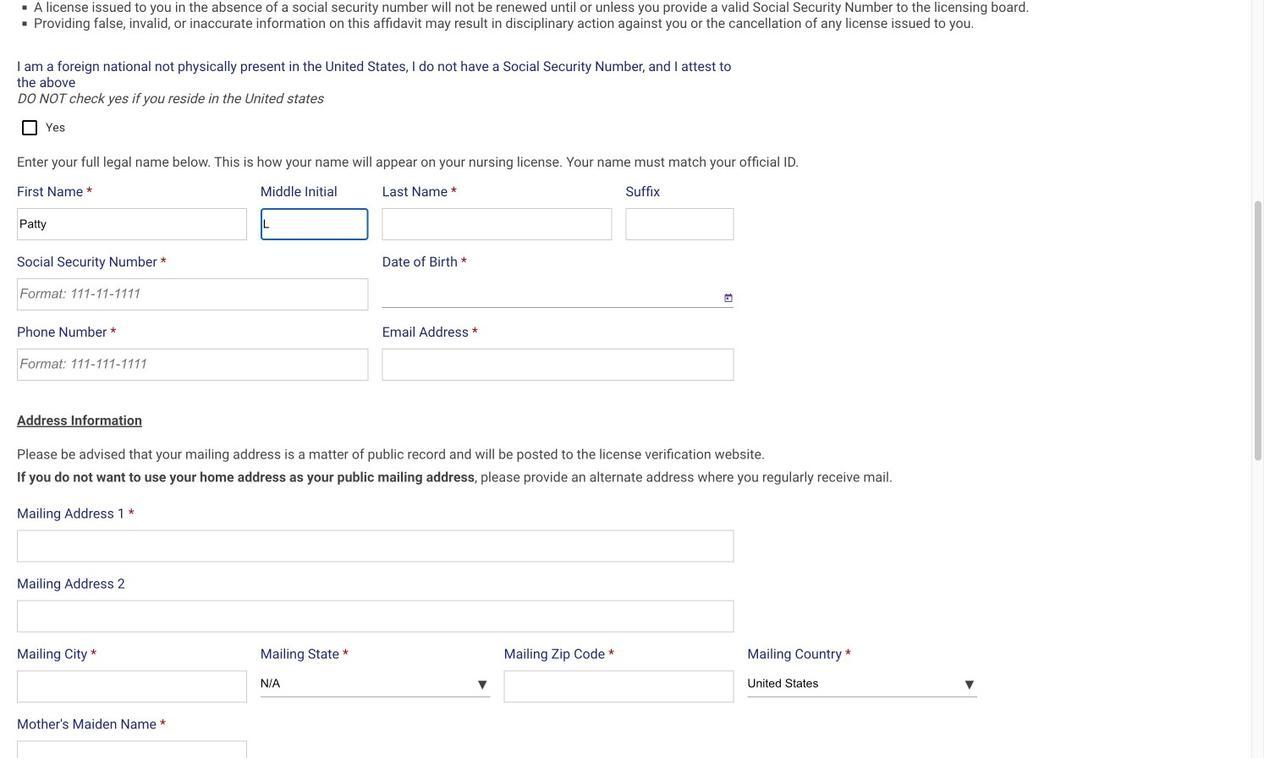 Task type: vqa. For each thing, say whether or not it's contained in the screenshot.
field
yes



Task type: locate. For each thing, give the bounding box(es) containing it.
Format: 111-11-1111 text field
[[17, 278, 369, 311]]

Format: 111-111-1111 text field
[[17, 349, 369, 381]]

None field
[[382, 278, 710, 308]]

None text field
[[261, 208, 369, 240], [382, 349, 734, 381], [17, 530, 734, 563], [17, 671, 247, 703], [17, 741, 247, 758], [261, 208, 369, 240], [382, 349, 734, 381], [17, 530, 734, 563], [17, 671, 247, 703], [17, 741, 247, 758]]

None text field
[[17, 208, 247, 240], [382, 208, 612, 240], [626, 208, 734, 240], [17, 601, 734, 633], [504, 671, 734, 703], [17, 208, 247, 240], [382, 208, 612, 240], [626, 208, 734, 240], [17, 601, 734, 633], [504, 671, 734, 703]]



